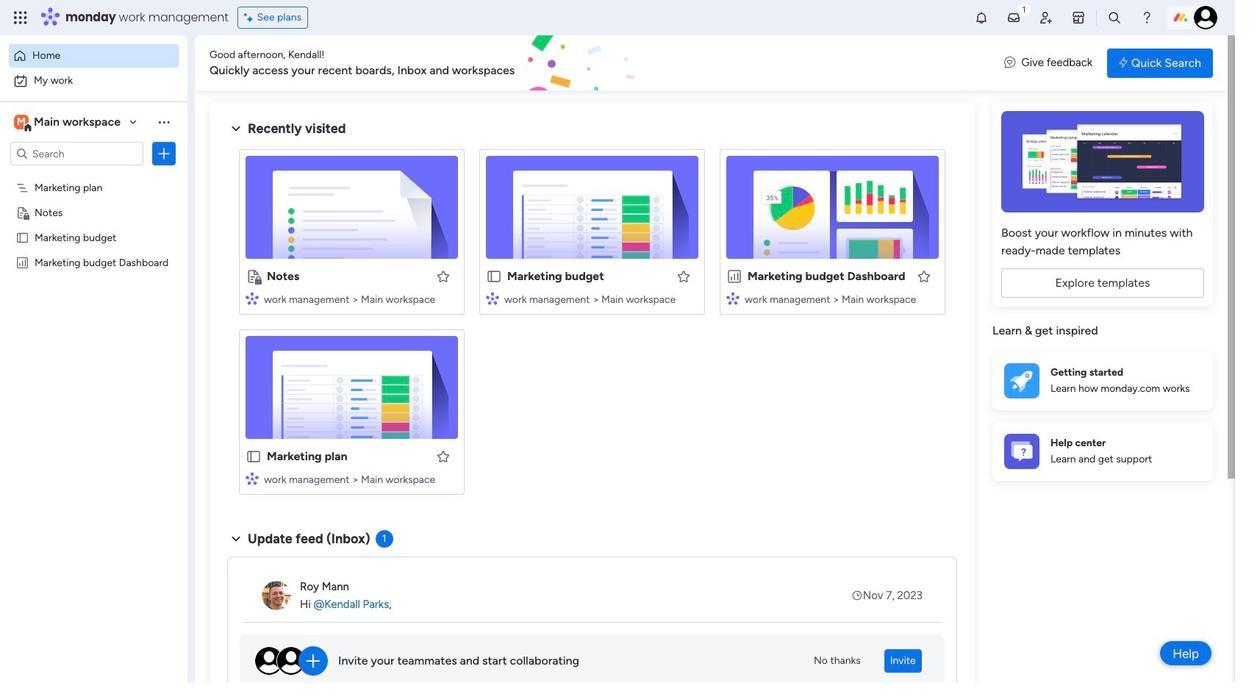 Task type: locate. For each thing, give the bounding box(es) containing it.
monday marketplace image
[[1071, 10, 1086, 25]]

help image
[[1140, 10, 1154, 25]]

public board image
[[15, 230, 29, 244], [486, 268, 502, 285], [246, 449, 262, 465]]

private board image
[[246, 268, 262, 285]]

add to favorites image for private board image
[[436, 269, 451, 283]]

0 horizontal spatial public board image
[[15, 230, 29, 244]]

add to favorites image for middle public board image
[[677, 269, 691, 283]]

2 vertical spatial option
[[0, 174, 188, 177]]

workspace selection element
[[14, 113, 123, 132]]

add to favorites image
[[436, 269, 451, 283], [677, 269, 691, 283], [917, 269, 932, 283], [436, 449, 451, 464]]

1 horizontal spatial public board image
[[246, 449, 262, 465]]

workspace image
[[14, 114, 29, 130]]

private board image
[[15, 205, 29, 219]]

1 element
[[375, 530, 393, 548]]

options image
[[157, 146, 171, 161]]

option
[[9, 44, 179, 68], [9, 69, 179, 93], [0, 174, 188, 177]]

help center element
[[993, 422, 1213, 481]]

search everything image
[[1107, 10, 1122, 25]]

templates image image
[[1006, 111, 1200, 213]]

0 vertical spatial public board image
[[15, 230, 29, 244]]

1 vertical spatial public board image
[[486, 268, 502, 285]]

list box
[[0, 172, 188, 473]]

close recently visited image
[[227, 120, 245, 138]]

workspace options image
[[157, 115, 171, 129]]

1 vertical spatial option
[[9, 69, 179, 93]]

roy mann image
[[262, 581, 291, 610]]

getting started element
[[993, 351, 1213, 410]]

2 horizontal spatial public board image
[[486, 268, 502, 285]]



Task type: vqa. For each thing, say whether or not it's contained in the screenshot.
the Close Update feed (Inbox) "icon"
yes



Task type: describe. For each thing, give the bounding box(es) containing it.
kendall parks image
[[1194, 6, 1218, 29]]

close update feed (inbox) image
[[227, 530, 245, 548]]

invite members image
[[1039, 10, 1054, 25]]

add to favorites image for bottommost public board image
[[436, 449, 451, 464]]

v2 user feedback image
[[1005, 55, 1016, 71]]

0 vertical spatial option
[[9, 44, 179, 68]]

v2 bolt switch image
[[1119, 55, 1128, 71]]

select product image
[[13, 10, 28, 25]]

quick search results list box
[[227, 138, 957, 513]]

see plans image
[[244, 10, 257, 26]]

update feed image
[[1007, 10, 1021, 25]]

1 image
[[1018, 1, 1031, 17]]

add to favorites image for public dashboard icon
[[917, 269, 932, 283]]

public dashboard image
[[15, 255, 29, 269]]

2 vertical spatial public board image
[[246, 449, 262, 465]]

notifications image
[[974, 10, 989, 25]]

Search in workspace field
[[31, 145, 123, 162]]

public dashboard image
[[727, 268, 743, 285]]



